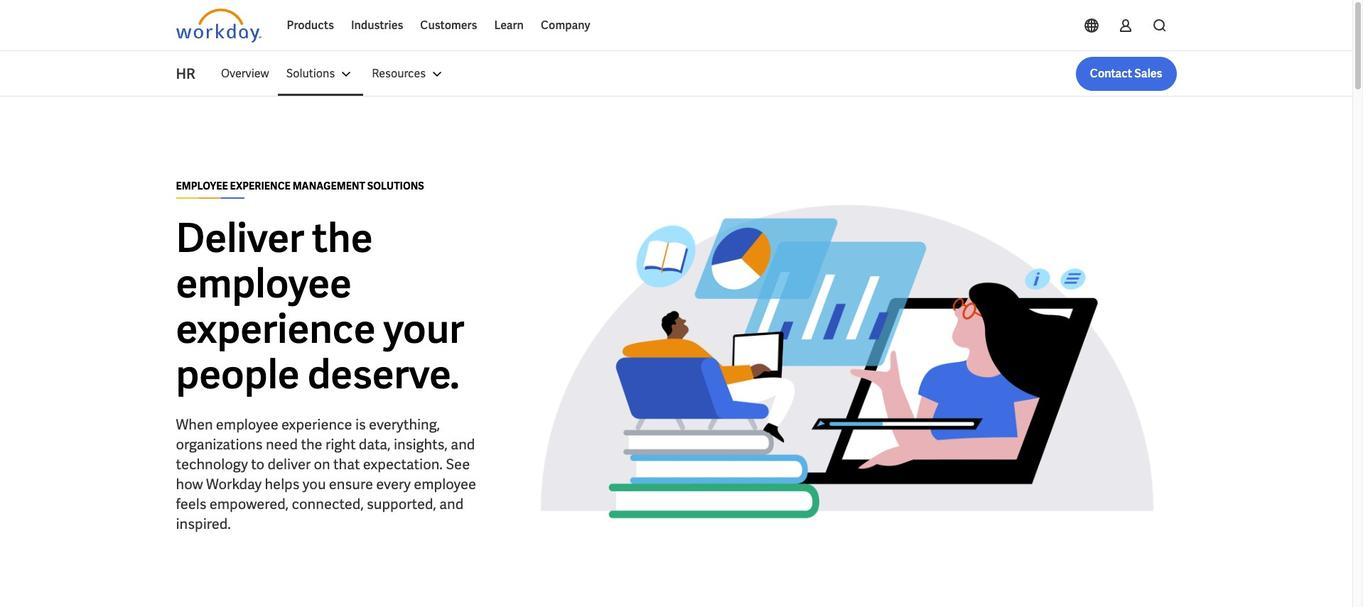 Task type: vqa. For each thing, say whether or not it's contained in the screenshot.
empowered, at the left bottom of the page
yes



Task type: describe. For each thing, give the bounding box(es) containing it.
everything,
[[369, 416, 440, 434]]

employee
[[176, 180, 228, 192]]

every
[[376, 475, 411, 494]]

you
[[303, 475, 326, 494]]

expectation.
[[363, 455, 443, 474]]

go to the homepage image
[[176, 9, 261, 43]]

products button
[[278, 9, 343, 43]]

technology
[[176, 455, 248, 474]]

employee inside deliver the employee experience your people deserve.
[[176, 258, 352, 310]]

experience
[[230, 180, 291, 192]]

people
[[176, 349, 300, 401]]

need
[[266, 436, 298, 454]]

inspired.
[[176, 515, 231, 534]]

2 vertical spatial employee
[[414, 475, 476, 494]]

sales
[[1135, 66, 1163, 81]]

deliver
[[268, 455, 311, 474]]

deliver the employee experience your people deserve.
[[176, 212, 464, 401]]

solutions
[[286, 66, 335, 81]]

resources button
[[364, 57, 454, 91]]

learn
[[494, 18, 524, 33]]

0 vertical spatial and
[[451, 436, 475, 454]]

overview link
[[213, 57, 278, 91]]

the inside deliver the employee experience your people deserve.
[[312, 212, 373, 264]]

that
[[333, 455, 360, 474]]

hr link
[[176, 64, 213, 84]]

products
[[287, 18, 334, 33]]

feels
[[176, 495, 207, 514]]

connected,
[[292, 495, 364, 514]]

to
[[251, 455, 265, 474]]

company
[[541, 18, 591, 33]]

1 vertical spatial employee
[[216, 416, 278, 434]]

right
[[326, 436, 356, 454]]

on
[[314, 455, 330, 474]]

helps
[[265, 475, 300, 494]]

is
[[355, 416, 366, 434]]



Task type: locate. For each thing, give the bounding box(es) containing it.
industries button
[[343, 9, 412, 43]]

contact sales
[[1091, 66, 1163, 81]]

learn button
[[486, 9, 533, 43]]

insights,
[[394, 436, 448, 454]]

organizations
[[176, 436, 263, 454]]

employee
[[176, 258, 352, 310], [216, 416, 278, 434], [414, 475, 476, 494]]

1 vertical spatial and
[[439, 495, 464, 514]]

when
[[176, 416, 213, 434]]

empowered,
[[210, 495, 289, 514]]

supported,
[[367, 495, 436, 514]]

ensure
[[329, 475, 373, 494]]

contact sales link
[[1076, 57, 1177, 91]]

contact
[[1091, 66, 1133, 81]]

0 vertical spatial experience
[[176, 303, 376, 355]]

experience inside the when employee experience is everything, organizations need the right data, insights, and technology to deliver on that expectation. see how workday helps you ensure every employee feels empowered, connected, supported, and inspired.
[[282, 416, 352, 434]]

customers
[[420, 18, 477, 33]]

and down see
[[439, 495, 464, 514]]

1 vertical spatial the
[[301, 436, 323, 454]]

'' image
[[517, 142, 1177, 582]]

see
[[446, 455, 470, 474]]

workday
[[206, 475, 262, 494]]

hr
[[176, 65, 195, 83]]

employee experience management solutions
[[176, 180, 424, 192]]

data,
[[359, 436, 391, 454]]

the inside the when employee experience is everything, organizations need the right data, insights, and technology to deliver on that expectation. see how workday helps you ensure every employee feels empowered, connected, supported, and inspired.
[[301, 436, 323, 454]]

0 vertical spatial the
[[312, 212, 373, 264]]

deserve.
[[308, 349, 460, 401]]

list containing overview
[[213, 57, 1177, 91]]

the down management
[[312, 212, 373, 264]]

company button
[[533, 9, 599, 43]]

the
[[312, 212, 373, 264], [301, 436, 323, 454]]

1 vertical spatial experience
[[282, 416, 352, 434]]

resources
[[372, 66, 426, 81]]

and up see
[[451, 436, 475, 454]]

solutions button
[[278, 57, 364, 91]]

0 vertical spatial employee
[[176, 258, 352, 310]]

menu containing overview
[[213, 57, 454, 91]]

management
[[293, 180, 365, 192]]

when employee experience is everything, organizations need the right data, insights, and technology to deliver on that expectation. see how workday helps you ensure every employee feels empowered, connected, supported, and inspired.
[[176, 416, 476, 534]]

and
[[451, 436, 475, 454], [439, 495, 464, 514]]

how
[[176, 475, 203, 494]]

customers button
[[412, 9, 486, 43]]

industries
[[351, 18, 403, 33]]

deliver
[[176, 212, 304, 264]]

overview
[[221, 66, 269, 81]]

experience inside deliver the employee experience your people deserve.
[[176, 303, 376, 355]]

the up on
[[301, 436, 323, 454]]

list
[[213, 57, 1177, 91]]

menu
[[213, 57, 454, 91]]

solutions
[[367, 180, 424, 192]]

your
[[384, 303, 464, 355]]

experience
[[176, 303, 376, 355], [282, 416, 352, 434]]



